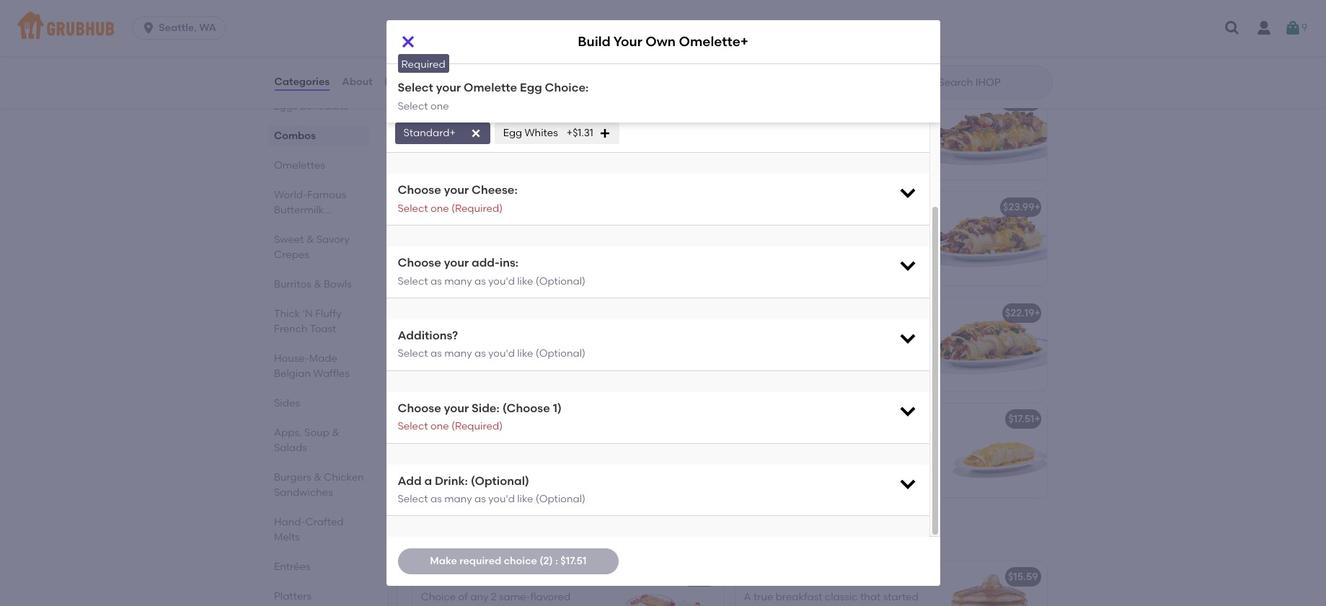 Task type: describe. For each thing, give the bounding box(es) containing it.
1 select your omelette egg choice: select one from the top
[[398, 72, 589, 104]]

additions? select as many as you'd like (optional)
[[398, 329, 586, 360]]

$23.99 + for spicy poblano omelette
[[1003, 95, 1041, 107]]

our
[[821, 606, 837, 606]]

stack)
[[921, 571, 953, 583]]

-
[[891, 571, 895, 583]]

poblano
[[450, 95, 492, 107]]

world-famous buttermilk pancakes sweet & savory crepes
[[274, 189, 349, 261]]

world-famous pancake combo image
[[616, 561, 724, 606]]

0 horizontal spatial and
[[781, 477, 801, 490]]

burgers & chicken sandwiches
[[274, 472, 364, 499]]

melts
[[274, 531, 300, 544]]

house-made belgian waffles
[[274, 353, 349, 380]]

white
[[496, 433, 522, 446]]

svg image inside 9 button
[[1284, 19, 1302, 37]]

apps, soup & salads
[[274, 427, 339, 454]]

+ for chicken fajita omelette
[[1035, 201, 1041, 213]]

Search IHOP search field
[[937, 76, 1047, 89]]

temptation
[[455, 307, 512, 319]]

choosing
[[785, 463, 829, 475]]

wa
[[199, 22, 216, 34]]

fajita
[[464, 201, 492, 213]]

many inside additions? select as many as you'd like (optional)
[[444, 348, 472, 360]]

famous for world-famous pancake combo
[[454, 571, 494, 583]]

imagination.
[[848, 448, 910, 460]]

chicken fajita omelette button
[[412, 192, 724, 285]]

eggs
[[274, 100, 297, 113]]

roasted
[[526, 448, 563, 460]]

build
[[578, 33, 611, 50]]

one inside choose your cheese: select one (required)
[[431, 203, 449, 215]]

$22.19 + for spinach & mushroom omelette
[[1005, 307, 1041, 319]]

cherry
[[566, 448, 597, 460]]

required
[[401, 58, 445, 71]]

build your own omelette+ image
[[939, 404, 1047, 497]]

add
[[828, 477, 848, 490]]

quantity
[[398, 14, 448, 28]]

(optional) inside additions? select as many as you'd like (optional)
[[536, 348, 586, 360]]

salads
[[274, 442, 307, 454]]

1 vertical spatial 2
[[532, 606, 537, 606]]

2 select from the top
[[398, 81, 433, 94]]

as down "seasonal"
[[475, 493, 486, 506]]

bacon temptation omelette image
[[616, 298, 724, 391]]

$23.99 for chicken fajita omelette
[[1003, 201, 1035, 213]]

apps,
[[274, 427, 302, 439]]

of inside choice of any 2 same-flavored pancakes, served with 2 eggs* you
[[458, 591, 468, 604]]

any
[[470, 591, 488, 604]]

& inside cage-free egg white omelette with sautéed mushrooms, roasted cherry tomatoes, nut-free pesto & avocado. served with seasonal fresh fruit.
[[545, 463, 552, 475]]

select inside the choose your add-ins: select as many as you'd like (optional)
[[398, 275, 428, 287]]

choose your cheese: select one (required)
[[398, 183, 518, 215]]

big steak omelette image
[[939, 86, 1047, 179]]

burgers
[[274, 472, 311, 484]]

svg image
[[470, 128, 482, 139]]

you'd for (optional)
[[488, 493, 515, 506]]

0 horizontal spatial $17.51
[[561, 555, 587, 567]]

crepes
[[274, 249, 309, 261]]

avocado.
[[555, 463, 601, 475]]

as down additions? in the bottom of the page
[[431, 348, 442, 360]]

pesto
[[421, 413, 449, 425]]

sweet
[[274, 234, 304, 246]]

add
[[398, 474, 422, 488]]

flavored
[[530, 591, 571, 604]]

spinach
[[744, 307, 785, 319]]

spicy poblano omelette image
[[616, 86, 724, 179]]

tomatoes,
[[421, 463, 471, 475]]

of inside a true breakfast classic that started it all. get five of our fluffy, world
[[809, 606, 819, 606]]

side:
[[472, 402, 500, 415]]

make
[[430, 555, 457, 567]]

eggs*
[[540, 606, 568, 606]]

world- inside world-famous buttermilk pancakes sweet & savory crepes
[[274, 189, 307, 201]]

sandwiches
[[274, 487, 333, 499]]

entrées
[[274, 561, 310, 573]]

sautéed
[[421, 448, 461, 460]]

belgian
[[274, 368, 310, 380]]

seasonal
[[480, 477, 524, 490]]

own
[[646, 33, 676, 50]]

crafted
[[305, 516, 343, 529]]

$23.99 + for chicken fajita omelette
[[1003, 201, 1041, 213]]

egg whites
[[503, 127, 558, 139]]

1 choice: from the top
[[545, 72, 589, 86]]

$20.99
[[683, 571, 715, 583]]

2 horizontal spatial pancakes
[[840, 571, 888, 583]]

fresh
[[526, 477, 550, 490]]

choose your side:  (choose 1) select one (required)
[[398, 402, 562, 433]]

cheese:
[[472, 183, 518, 197]]

$23.99 for spicy poblano omelette
[[1003, 95, 1035, 107]]

pesto veggie egg white omelette
[[421, 413, 587, 425]]

$22.19 for spinach & mushroom omelette
[[1005, 307, 1035, 319]]

avocado toast image
[[616, 0, 724, 22]]

pancakes for world-famous buttermilk pancakes sweet & savory crepes
[[274, 219, 321, 231]]

colorado omelette image
[[939, 192, 1047, 285]]

spicy poblano omelette
[[421, 95, 541, 107]]

start
[[744, 463, 768, 475]]

hand-crafted melts
[[274, 516, 343, 544]]

& left bowls
[[313, 278, 321, 291]]

1 horizontal spatial and
[[803, 448, 822, 460]]

select inside additions? select as many as you'd like (optional)
[[398, 348, 428, 360]]

9 button
[[1284, 15, 1308, 41]]

then
[[803, 477, 825, 490]]

3 select from the top
[[398, 92, 428, 104]]

pesto
[[515, 463, 542, 475]]

toast
[[310, 323, 336, 335]]

bacon temptation omelette
[[421, 307, 561, 319]]

categories
[[274, 76, 330, 88]]

reviews
[[385, 76, 425, 88]]

that
[[860, 591, 881, 604]]

with inside choice of any 2 same-flavored pancakes, served with 2 eggs* you
[[509, 606, 529, 606]]

omelette+
[[679, 33, 748, 50]]

pancake
[[496, 571, 540, 583]]

select inside choose your side:  (choose 1) select one (required)
[[398, 421, 428, 433]]

fluffy,
[[840, 606, 866, 606]]

platters
[[274, 591, 311, 603]]

as up bacon
[[431, 275, 442, 287]]

world- for world-famous buttermilk pancakes
[[409, 528, 461, 546]]

1 horizontal spatial $17.51
[[1008, 413, 1035, 425]]

ingredients.
[[744, 492, 801, 504]]

soup
[[304, 427, 329, 439]]

french
[[274, 323, 307, 335]]

(optional) inside the choose your add-ins: select as many as you'd like (optional)
[[536, 275, 586, 287]]

pancakes,
[[421, 606, 471, 606]]

+ for bacon temptation omelette
[[1035, 307, 1041, 319]]

select inside add a drink: (optional) select as many as you'd like (optional)
[[398, 493, 428, 506]]

served
[[474, 606, 506, 606]]



Task type: locate. For each thing, give the bounding box(es) containing it.
buttermilk inside world-famous buttermilk pancakes sweet & savory crepes
[[274, 204, 324, 216]]

many inside add a drink: (optional) select as many as you'd like (optional)
[[444, 493, 472, 506]]

& right spinach
[[787, 307, 795, 319]]

world- down make
[[421, 571, 454, 583]]

1 vertical spatial pancakes
[[607, 528, 682, 546]]

choice
[[421, 591, 456, 604]]

burritos & bowls
[[274, 278, 351, 291]]

one left 'fajita'
[[431, 203, 449, 215]]

you'd inside add a drink: (optional) select as many as you'd like (optional)
[[488, 493, 515, 506]]

3 many from the top
[[444, 493, 472, 506]]

0 vertical spatial with
[[571, 433, 592, 446]]

five
[[790, 606, 807, 606]]

fruit.
[[552, 477, 574, 490]]

1 $22.19 + from the left
[[682, 307, 717, 319]]

your
[[614, 33, 642, 50]]

as
[[431, 275, 442, 287], [475, 275, 486, 287], [431, 348, 442, 360], [475, 348, 486, 360], [431, 493, 442, 506], [475, 493, 486, 506]]

like inside additions? select as many as you'd like (optional)
[[517, 348, 533, 360]]

same-
[[499, 591, 530, 604]]

chicken
[[421, 201, 461, 213], [323, 472, 364, 484]]

you'd inside additions? select as many as you'd like (optional)
[[488, 348, 515, 360]]

7 select from the top
[[398, 348, 428, 360]]

choose
[[398, 183, 441, 197], [398, 256, 441, 270], [398, 402, 441, 415]]

1 select from the top
[[398, 72, 433, 86]]

many down add-
[[444, 275, 472, 287]]

(choose
[[502, 402, 550, 415]]

chicken fajita omelette
[[421, 201, 541, 213]]

0 vertical spatial many
[[444, 275, 472, 287]]

2 horizontal spatial buttermilk
[[786, 571, 837, 583]]

with up cherry
[[571, 433, 592, 446]]

0 vertical spatial $23.99 +
[[1003, 95, 1041, 107]]

1 $22.19 from the left
[[682, 307, 711, 319]]

with down nut-
[[457, 477, 477, 490]]

pancakes for world-famous buttermilk pancakes
[[607, 528, 682, 546]]

many down additions? in the bottom of the page
[[444, 348, 472, 360]]

9 select from the top
[[398, 493, 428, 506]]

white
[[509, 413, 538, 425]]

1 horizontal spatial omelettes
[[409, 52, 488, 70]]

3 like from the top
[[517, 493, 533, 506]]

+ for spicy poblano omelette
[[1035, 95, 1041, 107]]

famous for world-famous buttermilk pancakes
[[461, 528, 521, 546]]

0 vertical spatial buttermilk
[[274, 204, 324, 216]]

thick 'n fluffy french toast
[[274, 308, 341, 335]]

2 horizontal spatial with
[[571, 433, 592, 446]]

0 horizontal spatial free
[[452, 433, 472, 446]]

like for choose your add-ins:
[[517, 275, 533, 287]]

0 horizontal spatial 2
[[491, 591, 497, 604]]

chicken fajita omelette image
[[616, 192, 724, 285]]

2 vertical spatial with
[[509, 606, 529, 606]]

1 many from the top
[[444, 275, 472, 287]]

world- up sweet
[[274, 189, 307, 201]]

world-famous buttermilk pancakes
[[409, 528, 682, 546]]

0 vertical spatial of
[[458, 591, 468, 604]]

1 vertical spatial $23.99 +
[[1003, 201, 1041, 213]]

1 vertical spatial free
[[493, 463, 512, 475]]

8 select from the top
[[398, 421, 428, 433]]

0 horizontal spatial $22.19 +
[[682, 307, 717, 319]]

select inside choose your cheese: select one (required)
[[398, 203, 428, 215]]

$22.19
[[682, 307, 711, 319], [1005, 307, 1035, 319]]

omelettes
[[409, 52, 488, 70], [274, 159, 325, 172]]

served
[[421, 477, 455, 490]]

1 horizontal spatial $22.19
[[1005, 307, 1035, 319]]

free up "seasonal"
[[493, 463, 512, 475]]

0 horizontal spatial chicken
[[323, 472, 364, 484]]

world-famous pancake combo
[[421, 571, 579, 583]]

2 $23.99 from the top
[[1003, 201, 1035, 213]]

1 vertical spatial $23.99
[[1003, 201, 1035, 213]]

3 one from the top
[[431, 203, 449, 215]]

2 $22.19 from the left
[[1005, 307, 1035, 319]]

of left any
[[458, 591, 468, 604]]

like inside add a drink: (optional) select as many as you'd like (optional)
[[517, 493, 533, 506]]

true
[[754, 591, 773, 604]]

omelette
[[524, 433, 569, 446]]

one up standard+
[[431, 100, 449, 112]]

0 vertical spatial $17.51
[[1008, 413, 1035, 425]]

1 horizontal spatial buttermilk
[[524, 528, 603, 546]]

many inside the choose your add-ins: select as many as you'd like (optional)
[[444, 275, 472, 287]]

bowls
[[323, 278, 351, 291]]

about
[[342, 76, 373, 88]]

house-
[[274, 353, 309, 365]]

2 vertical spatial famous
[[454, 571, 494, 583]]

1 vertical spatial you'd
[[488, 348, 515, 360]]

spicy
[[421, 95, 448, 107]]

0 vertical spatial omelettes
[[409, 52, 488, 70]]

of
[[458, 591, 468, 604], [809, 606, 819, 606]]

2 select your omelette egg choice: select one from the top
[[398, 81, 589, 112]]

1 horizontal spatial of
[[809, 606, 819, 606]]

buttermilk for world-famous buttermilk pancakes
[[524, 528, 603, 546]]

2 vertical spatial like
[[517, 493, 533, 506]]

only
[[765, 433, 785, 446]]

3 you'd from the top
[[488, 493, 515, 506]]

many down drink:
[[444, 493, 472, 506]]

like for add a drink: (optional)
[[517, 493, 533, 506]]

1 vertical spatial (required)
[[451, 421, 503, 433]]

and
[[803, 448, 822, 460], [781, 477, 801, 490]]

0 vertical spatial chicken
[[421, 201, 461, 213]]

your inside choose your cheese: select one (required)
[[444, 183, 469, 197]]

1 vertical spatial required
[[459, 555, 501, 567]]

1 vertical spatial chicken
[[323, 472, 364, 484]]

required inside the only tools required are silverware... and your imagination. start by choosing your favorite cheese and then add your favorite ingredients.
[[813, 433, 854, 446]]

0 horizontal spatial pancakes
[[274, 219, 321, 231]]

2 choice: from the top
[[545, 81, 589, 94]]

buttermilk up :
[[524, 528, 603, 546]]

1 vertical spatial $17.51
[[561, 555, 587, 567]]

and down by
[[781, 477, 801, 490]]

the
[[744, 433, 762, 446]]

1 vertical spatial of
[[809, 606, 819, 606]]

free down veggie
[[452, 433, 472, 446]]

combo
[[542, 571, 579, 583]]

chicken left 'fajita'
[[421, 201, 461, 213]]

you'd inside the choose your add-ins: select as many as you'd like (optional)
[[488, 275, 515, 287]]

0 vertical spatial world-
[[274, 189, 307, 201]]

made
[[309, 353, 337, 365]]

1 horizontal spatial with
[[509, 606, 529, 606]]

benedicts
[[300, 100, 348, 113]]

many for drink:
[[444, 493, 472, 506]]

a
[[744, 591, 751, 604]]

& inside world-famous buttermilk pancakes sweet & savory crepes
[[306, 234, 314, 246]]

1 one from the top
[[431, 92, 449, 104]]

by
[[770, 463, 782, 475]]

world- for world-famous pancake combo
[[421, 571, 454, 583]]

original
[[744, 571, 784, 583]]

1 horizontal spatial 2
[[532, 606, 537, 606]]

1 like from the top
[[517, 275, 533, 287]]

with down the same- at the left bottom of the page
[[509, 606, 529, 606]]

& inside burgers & chicken sandwiches
[[313, 472, 321, 484]]

spinach & mushroom omelette image
[[939, 298, 1047, 391]]

choice: up +$1.31
[[545, 81, 589, 94]]

0 vertical spatial (required)
[[451, 203, 503, 215]]

original buttermilk pancakes - (full stack)
[[744, 571, 953, 583]]

choose inside the choose your add-ins: select as many as you'd like (optional)
[[398, 256, 441, 270]]

0 vertical spatial choose
[[398, 183, 441, 197]]

2 many from the top
[[444, 348, 472, 360]]

& inside apps, soup & salads
[[331, 427, 339, 439]]

& up sandwiches
[[313, 472, 321, 484]]

veggie
[[451, 413, 485, 425]]

pancakes inside world-famous buttermilk pancakes sweet & savory crepes
[[274, 219, 321, 231]]

2 choose from the top
[[398, 256, 441, 270]]

1 vertical spatial omelettes
[[274, 159, 325, 172]]

2 vertical spatial choose
[[398, 402, 441, 415]]

choice of any 2 same-flavored pancakes, served with 2 eggs* you
[[421, 591, 599, 606]]

reviews button
[[384, 56, 426, 108]]

2 vertical spatial buttermilk
[[786, 571, 837, 583]]

(required) up egg
[[451, 421, 503, 433]]

0 vertical spatial free
[[452, 433, 472, 446]]

choice
[[504, 555, 537, 567]]

(required) inside choose your side:  (choose 1) select one (required)
[[451, 421, 503, 433]]

2 vertical spatial you'd
[[488, 493, 515, 506]]

0 vertical spatial 2
[[491, 591, 497, 604]]

$17.51 +
[[1008, 413, 1041, 425]]

1 you'd from the top
[[488, 275, 515, 287]]

omelettes down combos
[[274, 159, 325, 172]]

5 select from the top
[[398, 203, 428, 215]]

3 choose from the top
[[398, 402, 441, 415]]

0 vertical spatial pancakes
[[274, 219, 321, 231]]

choose for choose your add-ins:
[[398, 256, 441, 270]]

2 like from the top
[[517, 348, 533, 360]]

& right soup
[[331, 427, 339, 439]]

'n
[[302, 308, 313, 320]]

1 horizontal spatial pancakes
[[607, 528, 682, 546]]

0 vertical spatial like
[[517, 275, 533, 287]]

1 horizontal spatial chicken
[[421, 201, 461, 213]]

0 vertical spatial favorite
[[855, 463, 893, 475]]

choose for choose your side:  (choose 1)
[[398, 402, 441, 415]]

1 vertical spatial like
[[517, 348, 533, 360]]

a
[[424, 474, 432, 488]]

required up world-famous pancake combo
[[459, 555, 501, 567]]

famous up make required choice (2) : $17.51
[[461, 528, 521, 546]]

like down ins:
[[517, 275, 533, 287]]

ins:
[[500, 256, 519, 270]]

add-
[[472, 256, 500, 270]]

choose down standard+
[[398, 183, 441, 197]]

famous inside world-famous buttermilk pancakes sweet & savory crepes
[[307, 189, 346, 201]]

0 vertical spatial famous
[[307, 189, 346, 201]]

1 horizontal spatial free
[[493, 463, 512, 475]]

1 choose from the top
[[398, 183, 441, 197]]

1 vertical spatial choose
[[398, 256, 441, 270]]

you'd down ins:
[[488, 275, 515, 287]]

original buttermilk pancakes - (full stack) image
[[939, 561, 1047, 606]]

2 one from the top
[[431, 100, 449, 112]]

omelettes up spicy
[[409, 52, 488, 70]]

you'd down the bacon temptation omelette
[[488, 348, 515, 360]]

4 select from the top
[[398, 100, 428, 112]]

famous up savory
[[307, 189, 346, 201]]

seattle, wa
[[159, 22, 216, 34]]

chicken inside button
[[421, 201, 461, 213]]

(required) inside choose your cheese: select one (required)
[[451, 203, 503, 215]]

choose inside choose your cheese: select one (required)
[[398, 183, 441, 197]]

choose up cage-
[[398, 402, 441, 415]]

+ for pesto veggie egg white omelette
[[1035, 413, 1041, 425]]

as down add-
[[475, 275, 486, 287]]

$23.99
[[1003, 95, 1035, 107], [1003, 201, 1035, 213]]

combos
[[274, 130, 315, 142]]

0 vertical spatial $23.99
[[1003, 95, 1035, 107]]

1 $23.99 + from the top
[[1003, 95, 1041, 107]]

$22.19 for bacon temptation omelette
[[682, 307, 711, 319]]

1 vertical spatial with
[[457, 477, 477, 490]]

your inside choose your side:  (choose 1) select one (required)
[[444, 402, 469, 415]]

:
[[555, 555, 558, 567]]

of left the our
[[809, 606, 819, 606]]

6 select from the top
[[398, 275, 428, 287]]

as down served on the left
[[431, 493, 442, 506]]

choice:
[[545, 72, 589, 86], [545, 81, 589, 94]]

famous
[[307, 189, 346, 201], [461, 528, 521, 546], [454, 571, 494, 583]]

1 vertical spatial buttermilk
[[524, 528, 603, 546]]

you'd down "seasonal"
[[488, 493, 515, 506]]

about button
[[341, 56, 373, 108]]

choose for choose your cheese:
[[398, 183, 441, 197]]

svg image inside seattle, wa button
[[141, 21, 156, 35]]

1 vertical spatial many
[[444, 348, 472, 360]]

0 vertical spatial and
[[803, 448, 822, 460]]

2 you'd from the top
[[488, 348, 515, 360]]

classic
[[825, 591, 858, 604]]

1 vertical spatial world-
[[409, 528, 461, 546]]

pancakes up 'world-famous pancake combo' image
[[607, 528, 682, 546]]

2 down flavored
[[532, 606, 537, 606]]

1 (required) from the top
[[451, 203, 503, 215]]

pancakes up that
[[840, 571, 888, 583]]

drink:
[[435, 474, 468, 488]]

famous up any
[[454, 571, 494, 583]]

choose your add-ins: select as many as you'd like (optional)
[[398, 256, 586, 287]]

one left poblano
[[431, 92, 449, 104]]

choice: down build
[[545, 72, 589, 86]]

required left are
[[813, 433, 854, 446]]

2 $23.99 + from the top
[[1003, 201, 1041, 213]]

make required choice (2) : $17.51
[[430, 555, 587, 567]]

select
[[398, 72, 433, 86], [398, 81, 433, 94], [398, 92, 428, 104], [398, 100, 428, 112], [398, 203, 428, 215], [398, 275, 428, 287], [398, 348, 428, 360], [398, 421, 428, 433], [398, 493, 428, 506]]

0 horizontal spatial required
[[459, 555, 501, 567]]

$22.19 + for bacon temptation omelette
[[682, 307, 717, 319]]

you'd for ins:
[[488, 275, 515, 287]]

2 up served
[[491, 591, 497, 604]]

as down temptation
[[475, 348, 486, 360]]

choose up bacon
[[398, 256, 441, 270]]

build your own omelette+
[[578, 33, 748, 50]]

like down the bacon temptation omelette
[[517, 348, 533, 360]]

2 vertical spatial world-
[[421, 571, 454, 583]]

$15.59
[[1008, 571, 1038, 583]]

1 vertical spatial and
[[781, 477, 801, 490]]

pesto veggie egg white omelette image
[[616, 404, 724, 497]]

(required) down cheese:
[[451, 203, 503, 215]]

pancakes up sweet
[[274, 219, 321, 231]]

2
[[491, 591, 497, 604], [532, 606, 537, 606]]

2 vertical spatial many
[[444, 493, 472, 506]]

are
[[857, 433, 873, 446]]

$23.99 +
[[1003, 95, 1041, 107], [1003, 201, 1041, 213]]

add a drink: (optional) select as many as you'd like (optional)
[[398, 474, 586, 506]]

2 vertical spatial pancakes
[[840, 571, 888, 583]]

main navigation navigation
[[0, 0, 1326, 56]]

0 horizontal spatial $22.19
[[682, 307, 711, 319]]

svg image
[[467, 13, 479, 25], [525, 13, 536, 25], [1224, 19, 1241, 37], [1284, 19, 1302, 37], [141, 21, 156, 35], [399, 33, 416, 50], [599, 128, 611, 139], [897, 183, 918, 203], [897, 255, 918, 276], [897, 328, 918, 348], [897, 401, 918, 421], [897, 474, 918, 494]]

(full
[[897, 571, 918, 583]]

world- up make
[[409, 528, 461, 546]]

many
[[444, 275, 472, 287], [444, 348, 472, 360], [444, 493, 472, 506]]

like down fresh
[[517, 493, 533, 506]]

2 (required) from the top
[[451, 421, 503, 433]]

chicken inside burgers & chicken sandwiches
[[323, 472, 364, 484]]

1 horizontal spatial $22.19 +
[[1005, 307, 1041, 319]]

buttermilk up breakfast
[[786, 571, 837, 583]]

0 horizontal spatial buttermilk
[[274, 204, 324, 216]]

many for add-
[[444, 275, 472, 287]]

whites
[[525, 127, 558, 139]]

1 vertical spatial famous
[[461, 528, 521, 546]]

0 vertical spatial you'd
[[488, 275, 515, 287]]

chicken up sandwiches
[[323, 472, 364, 484]]

one up cage-
[[431, 421, 449, 433]]

& right sweet
[[306, 234, 314, 246]]

savory
[[316, 234, 349, 246]]

buttermilk for world-famous buttermilk pancakes sweet & savory crepes
[[274, 204, 324, 216]]

0 horizontal spatial omelettes
[[274, 159, 325, 172]]

hand-
[[274, 516, 305, 529]]

1 $23.99 from the top
[[1003, 95, 1035, 107]]

1 vertical spatial favorite
[[874, 477, 911, 490]]

it
[[744, 606, 750, 606]]

choose inside choose your side:  (choose 1) select one (required)
[[398, 402, 441, 415]]

buttermilk up sweet
[[274, 204, 324, 216]]

0 vertical spatial required
[[813, 433, 854, 446]]

& down the roasted
[[545, 463, 552, 475]]

and up the choosing
[[803, 448, 822, 460]]

nut-
[[473, 463, 493, 475]]

0 horizontal spatial of
[[458, 591, 468, 604]]

the only tools required are silverware... and your imagination. start by choosing your favorite cheese and then add your favorite ingredients.
[[744, 433, 911, 504]]

1 horizontal spatial required
[[813, 433, 854, 446]]

your inside the choose your add-ins: select as many as you'd like (optional)
[[444, 256, 469, 270]]

2 $22.19 + from the left
[[1005, 307, 1041, 319]]

0 horizontal spatial with
[[457, 477, 477, 490]]

like inside the choose your add-ins: select as many as you'd like (optional)
[[517, 275, 533, 287]]

breakfast
[[776, 591, 822, 604]]

4 one from the top
[[431, 421, 449, 433]]

one inside choose your side:  (choose 1) select one (required)
[[431, 421, 449, 433]]

a true breakfast classic that started it all. get five of our fluffy, world
[[744, 591, 922, 606]]

9
[[1302, 22, 1308, 34]]

(optional)
[[536, 275, 586, 287], [536, 348, 586, 360], [471, 474, 529, 488], [536, 493, 586, 506]]



Task type: vqa. For each thing, say whether or not it's contained in the screenshot.
1600 Pennsylvania Avenue NW
no



